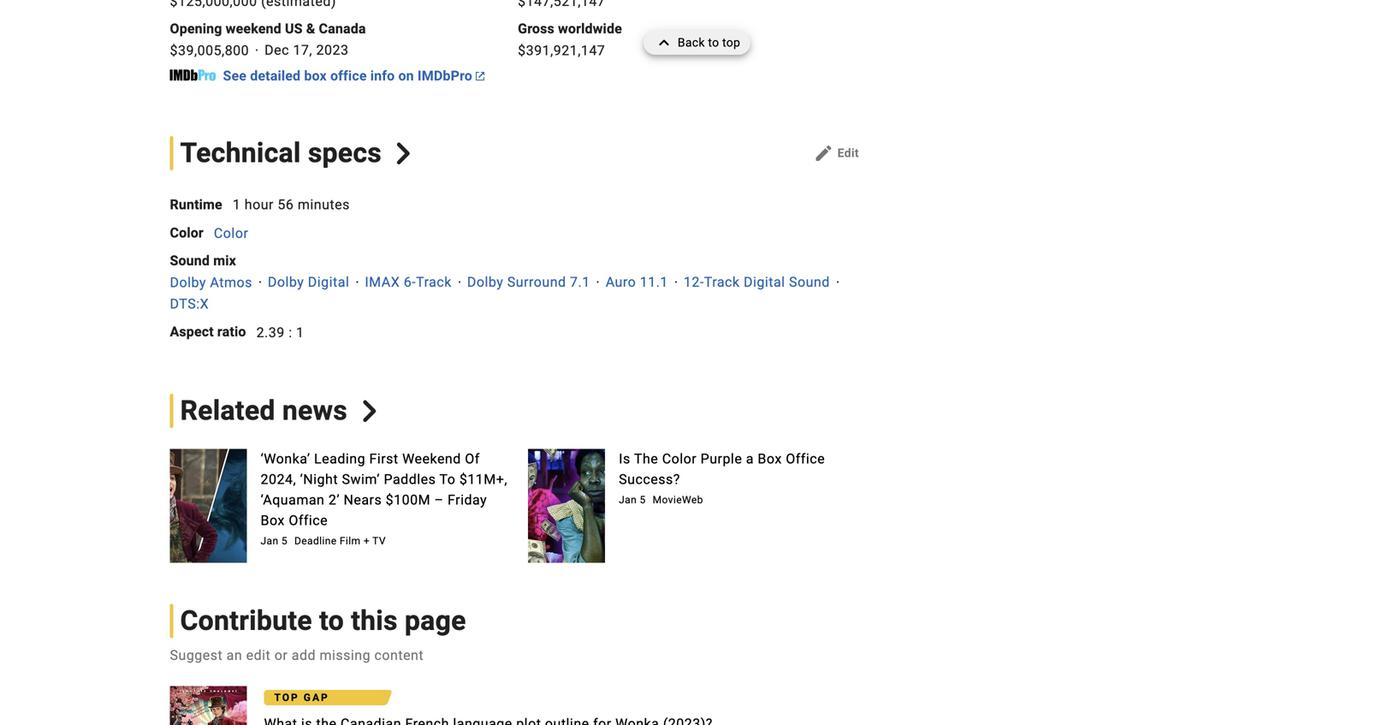 Task type: describe. For each thing, give the bounding box(es) containing it.
weekend
[[226, 20, 281, 37]]

atmos
[[210, 274, 252, 290]]

tv
[[373, 535, 386, 547]]

of
[[465, 451, 480, 467]]

ratio
[[217, 324, 246, 340]]

'night
[[300, 471, 338, 488]]

dec 17, 2023
[[265, 42, 349, 58]]

a
[[746, 451, 754, 467]]

'wonka' leading first weekend of 2024, 'night swim' paddles to $11m+, 'aquaman 2' nears $100m – friday box office jan 5 deadline film + tv
[[261, 451, 508, 547]]

17,
[[293, 42, 313, 58]]

on
[[398, 68, 414, 84]]

imax
[[365, 274, 400, 290]]

dolby for dolby digital
[[268, 274, 304, 290]]

paddles
[[384, 471, 436, 488]]

2.39 : 1
[[256, 324, 304, 341]]

2024,
[[261, 471, 296, 488]]

imdbpro
[[418, 68, 473, 84]]

$100m
[[386, 492, 431, 508]]

dolby surround 7.1 button
[[467, 274, 590, 290]]

hour
[[245, 197, 274, 213]]

edit image
[[814, 143, 834, 164]]

56
[[278, 197, 294, 213]]

color button
[[214, 225, 249, 241]]

expand less image
[[654, 31, 678, 55]]

to for this
[[319, 605, 344, 637]]

:
[[289, 324, 292, 341]]

top
[[274, 692, 299, 704]]

12-track digital sound button
[[684, 274, 830, 290]]

top
[[723, 36, 741, 50]]

chevron right inline image
[[393, 142, 415, 164]]

is
[[619, 451, 631, 467]]

6-
[[404, 274, 416, 290]]

dolby surround 7.1
[[467, 274, 590, 290]]

$391,921,147
[[518, 42, 606, 58]]

minutes
[[298, 197, 350, 213]]

back
[[678, 36, 705, 50]]

is the color purple a box office success? image
[[528, 449, 605, 563]]

surround
[[507, 274, 566, 290]]

auro
[[606, 274, 636, 290]]

info
[[370, 68, 395, 84]]

aspect ratio
[[170, 324, 246, 340]]

&
[[306, 20, 315, 37]]

is the color purple a box office success? jan 5 movieweb
[[619, 451, 825, 506]]

'wonka'
[[261, 451, 310, 467]]

dolby for dolby atmos
[[170, 274, 206, 290]]

technical
[[180, 137, 301, 169]]

opening weekend us & canada
[[170, 20, 366, 37]]

top gap
[[274, 692, 329, 704]]

related
[[180, 395, 275, 427]]

this
[[351, 605, 398, 637]]

us
[[285, 20, 303, 37]]

1 horizontal spatial color
[[214, 225, 249, 241]]

specs
[[308, 137, 382, 169]]

dec
[[265, 42, 289, 58]]

launch inline image
[[476, 72, 485, 81]]

2023
[[316, 42, 349, 58]]

office
[[330, 68, 367, 84]]

back to top
[[678, 36, 741, 50]]

7.1
[[570, 274, 590, 290]]

box inside is the color purple a box office success? jan 5 movieweb
[[758, 451, 782, 467]]

see
[[223, 68, 247, 84]]

opening
[[170, 20, 222, 37]]

aspect
[[170, 324, 214, 340]]

leading
[[314, 451, 366, 467]]

worldwide
[[558, 20, 622, 37]]

11.1
[[640, 274, 669, 290]]

auro 11.1 button
[[606, 274, 669, 290]]

office inside the 'wonka' leading first weekend of 2024, 'night swim' paddles to $11m+, 'aquaman 2' nears $100m – friday box office jan 5 deadline film + tv
[[289, 513, 328, 529]]

sound mix
[[170, 252, 236, 269]]

box
[[304, 68, 327, 84]]

to for top
[[708, 36, 719, 50]]



Task type: vqa. For each thing, say whether or not it's contained in the screenshot.
'200'
no



Task type: locate. For each thing, give the bounding box(es) containing it.
5
[[640, 494, 646, 506], [282, 535, 288, 547]]

+
[[364, 535, 370, 547]]

dolby atmos
[[170, 274, 252, 290]]

sound inside 12-track digital sound dts:x
[[789, 274, 830, 290]]

1 horizontal spatial track
[[704, 274, 740, 290]]

dolby up the :
[[268, 274, 304, 290]]

0 horizontal spatial office
[[289, 513, 328, 529]]

to
[[440, 471, 456, 488]]

1 right the :
[[296, 324, 304, 341]]

0 vertical spatial sound
[[170, 252, 210, 269]]

office up 'deadline'
[[289, 513, 328, 529]]

the
[[634, 451, 659, 467]]

0 vertical spatial office
[[786, 451, 825, 467]]

to inside "button"
[[708, 36, 719, 50]]

digital inside 12-track digital sound dts:x
[[744, 274, 785, 290]]

2 track from the left
[[704, 274, 740, 290]]

related news
[[180, 395, 348, 427]]

1 vertical spatial 1
[[296, 324, 304, 341]]

jan
[[619, 494, 637, 506], [261, 535, 279, 547]]

canada
[[319, 20, 366, 37]]

an
[[227, 647, 242, 663]]

film
[[340, 535, 361, 547]]

5 inside is the color purple a box office success? jan 5 movieweb
[[640, 494, 646, 506]]

technical specs link
[[170, 136, 415, 170]]

dolby digital
[[268, 274, 350, 290]]

0 horizontal spatial track
[[416, 274, 452, 290]]

$39,005,800
[[170, 42, 249, 58]]

jan down the success?
[[619, 494, 637, 506]]

1 horizontal spatial box
[[758, 451, 782, 467]]

1 horizontal spatial 5
[[640, 494, 646, 506]]

box down 'aquaman
[[261, 513, 285, 529]]

office right a
[[786, 451, 825, 467]]

1 vertical spatial jan
[[261, 535, 279, 547]]

chevron right inline image
[[359, 400, 380, 422]]

1 digital from the left
[[308, 274, 350, 290]]

hugh grant, paterson joseph, matt lucas, timothée chalamet, and calah lane in wonka (2023) image
[[170, 686, 247, 725]]

5 inside the 'wonka' leading first weekend of 2024, 'night swim' paddles to $11m+, 'aquaman 2' nears $100m – friday box office jan 5 deadline film + tv
[[282, 535, 288, 547]]

1 vertical spatial to
[[319, 605, 344, 637]]

1 hour 56 minutes
[[233, 197, 350, 213]]

2.39
[[256, 324, 285, 341]]

jan left 'deadline'
[[261, 535, 279, 547]]

nears
[[344, 492, 382, 508]]

1 horizontal spatial office
[[786, 451, 825, 467]]

box inside the 'wonka' leading first weekend of 2024, 'night swim' paddles to $11m+, 'aquaman 2' nears $100m – friday box office jan 5 deadline film + tv
[[261, 513, 285, 529]]

5 down the success?
[[640, 494, 646, 506]]

2'
[[329, 492, 340, 508]]

add
[[292, 647, 316, 663]]

$11m+,
[[460, 471, 508, 488]]

color
[[170, 225, 204, 241], [214, 225, 249, 241], [662, 451, 697, 467]]

0 horizontal spatial 5
[[282, 535, 288, 547]]

track right imax
[[416, 274, 452, 290]]

–
[[435, 492, 444, 508]]

0 vertical spatial jan
[[619, 494, 637, 506]]

imax 6-track button
[[365, 274, 452, 290]]

dts:x button
[[170, 296, 209, 312]]

track inside 12-track digital sound dts:x
[[704, 274, 740, 290]]

office inside is the color purple a box office success? jan 5 movieweb
[[786, 451, 825, 467]]

box
[[758, 451, 782, 467], [261, 513, 285, 529]]

1 horizontal spatial jan
[[619, 494, 637, 506]]

dolby for dolby surround 7.1
[[467, 274, 504, 290]]

jan inside is the color purple a box office success? jan 5 movieweb
[[619, 494, 637, 506]]

1 dolby from the left
[[170, 274, 206, 290]]

0 horizontal spatial color
[[170, 225, 204, 241]]

1 left hour
[[233, 197, 241, 213]]

0 vertical spatial box
[[758, 451, 782, 467]]

auro 11.1
[[606, 274, 669, 290]]

see detailed box office info on imdbpro
[[223, 68, 473, 84]]

1 horizontal spatial to
[[708, 36, 719, 50]]

0 horizontal spatial sound
[[170, 252, 210, 269]]

contribute to this page
[[180, 605, 466, 637]]

0 horizontal spatial 1
[[233, 197, 241, 213]]

1
[[233, 197, 241, 213], [296, 324, 304, 341]]

jan inside the 'wonka' leading first weekend of 2024, 'night swim' paddles to $11m+, 'aquaman 2' nears $100m – friday box office jan 5 deadline film + tv
[[261, 535, 279, 547]]

back to top button
[[644, 31, 751, 55]]

dolby atmos button
[[170, 274, 252, 290]]

dolby up dts:x button
[[170, 274, 206, 290]]

2 digital from the left
[[744, 274, 785, 290]]

1 vertical spatial sound
[[789, 274, 830, 290]]

1 vertical spatial box
[[261, 513, 285, 529]]

edit button
[[807, 140, 866, 167]]

0 vertical spatial 5
[[640, 494, 646, 506]]

related news link
[[170, 394, 380, 428]]

1 horizontal spatial 1
[[296, 324, 304, 341]]

0 vertical spatial to
[[708, 36, 719, 50]]

imax 6-track
[[365, 274, 452, 290]]

office
[[786, 451, 825, 467], [289, 513, 328, 529]]

missing
[[320, 647, 371, 663]]

1 vertical spatial 5
[[282, 535, 288, 547]]

track
[[416, 274, 452, 290], [704, 274, 740, 290]]

contribute
[[180, 605, 312, 637]]

deadline
[[294, 535, 337, 547]]

dolby digital button
[[268, 274, 350, 290]]

2 dolby from the left
[[268, 274, 304, 290]]

1 vertical spatial office
[[289, 513, 328, 529]]

track right 11.1
[[704, 274, 740, 290]]

color inside is the color purple a box office success? jan 5 movieweb
[[662, 451, 697, 467]]

3 dolby from the left
[[467, 274, 504, 290]]

dolby
[[170, 274, 206, 290], [268, 274, 304, 290], [467, 274, 504, 290]]

edit
[[838, 146, 859, 160]]

'wonka' leading first weekend of 2024, 'night swim' paddles to $11m+, 'aquaman 2' nears $100m – friday box office image
[[170, 449, 247, 563]]

1 track from the left
[[416, 274, 452, 290]]

'aquaman
[[261, 492, 325, 508]]

gap
[[304, 692, 329, 704]]

runtime
[[170, 197, 222, 213]]

mix
[[213, 252, 236, 269]]

color right the in the left bottom of the page
[[662, 451, 697, 467]]

first
[[369, 451, 399, 467]]

movieweb
[[653, 494, 703, 506]]

edit
[[246, 647, 271, 663]]

digital left imax
[[308, 274, 350, 290]]

2 horizontal spatial color
[[662, 451, 697, 467]]

detailed
[[250, 68, 301, 84]]

2 horizontal spatial dolby
[[467, 274, 504, 290]]

1 horizontal spatial sound
[[789, 274, 830, 290]]

0 horizontal spatial jan
[[261, 535, 279, 547]]

1 horizontal spatial digital
[[744, 274, 785, 290]]

suggest an edit or add missing content
[[170, 647, 424, 663]]

technical specs
[[180, 137, 382, 169]]

gross worldwide $391,921,147
[[518, 20, 622, 58]]

dts:x
[[170, 296, 209, 312]]

12-track digital sound dts:x
[[170, 274, 830, 312]]

digital
[[308, 274, 350, 290], [744, 274, 785, 290]]

0 horizontal spatial dolby
[[170, 274, 206, 290]]

to up 'missing'
[[319, 605, 344, 637]]

color up mix
[[214, 225, 249, 241]]

0 horizontal spatial box
[[261, 513, 285, 529]]

news
[[282, 395, 348, 427]]

12-
[[684, 274, 704, 290]]

page
[[405, 605, 466, 637]]

content
[[375, 647, 424, 663]]

gross
[[518, 20, 555, 37]]

0 horizontal spatial digital
[[308, 274, 350, 290]]

digital right 12-
[[744, 274, 785, 290]]

1 horizontal spatial dolby
[[268, 274, 304, 290]]

dolby left surround
[[467, 274, 504, 290]]

box right a
[[758, 451, 782, 467]]

to left top
[[708, 36, 719, 50]]

5 left 'deadline'
[[282, 535, 288, 547]]

0 vertical spatial 1
[[233, 197, 241, 213]]

0 horizontal spatial to
[[319, 605, 344, 637]]

swim'
[[342, 471, 380, 488]]

color down runtime
[[170, 225, 204, 241]]



